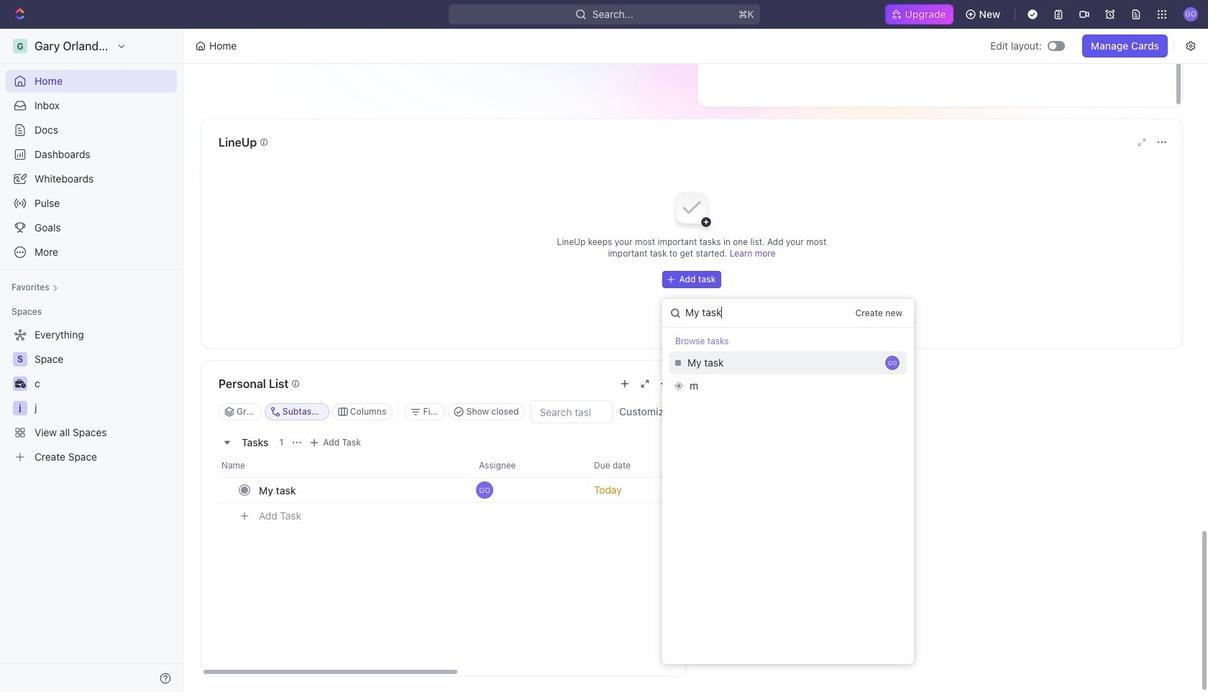 Task type: describe. For each thing, give the bounding box(es) containing it.
Search for task (or subtask) name, ID, or URL text field
[[663, 299, 850, 327]]



Task type: vqa. For each thing, say whether or not it's contained in the screenshot.
the right PROJECTS
no



Task type: locate. For each thing, give the bounding box(es) containing it.
tree
[[6, 324, 177, 469]]

sidebar navigation
[[0, 29, 183, 693]]

tree inside sidebar navigation
[[6, 324, 177, 469]]

Search tasks... text field
[[531, 401, 612, 423]]



